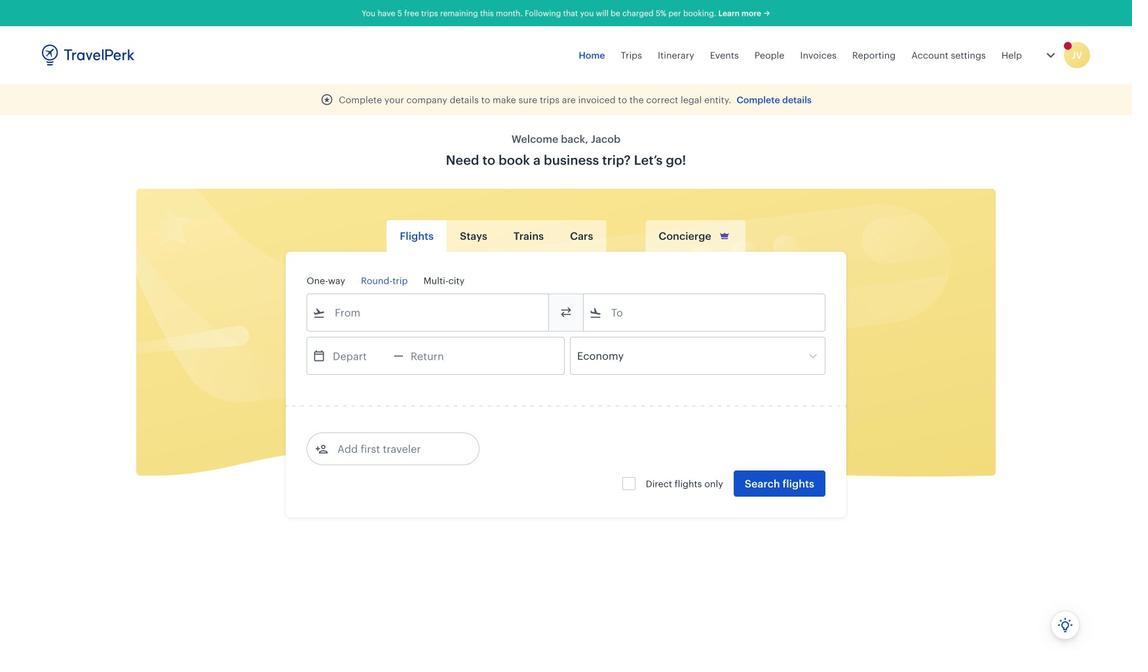 Task type: vqa. For each thing, say whether or not it's contained in the screenshot.
To search box
yes



Task type: describe. For each thing, give the bounding box(es) containing it.
From search field
[[326, 302, 532, 323]]

To search field
[[603, 302, 808, 323]]



Task type: locate. For each thing, give the bounding box(es) containing it.
Depart text field
[[326, 338, 394, 374]]

Return text field
[[404, 338, 472, 374]]

Add first traveler search field
[[328, 439, 465, 460]]



